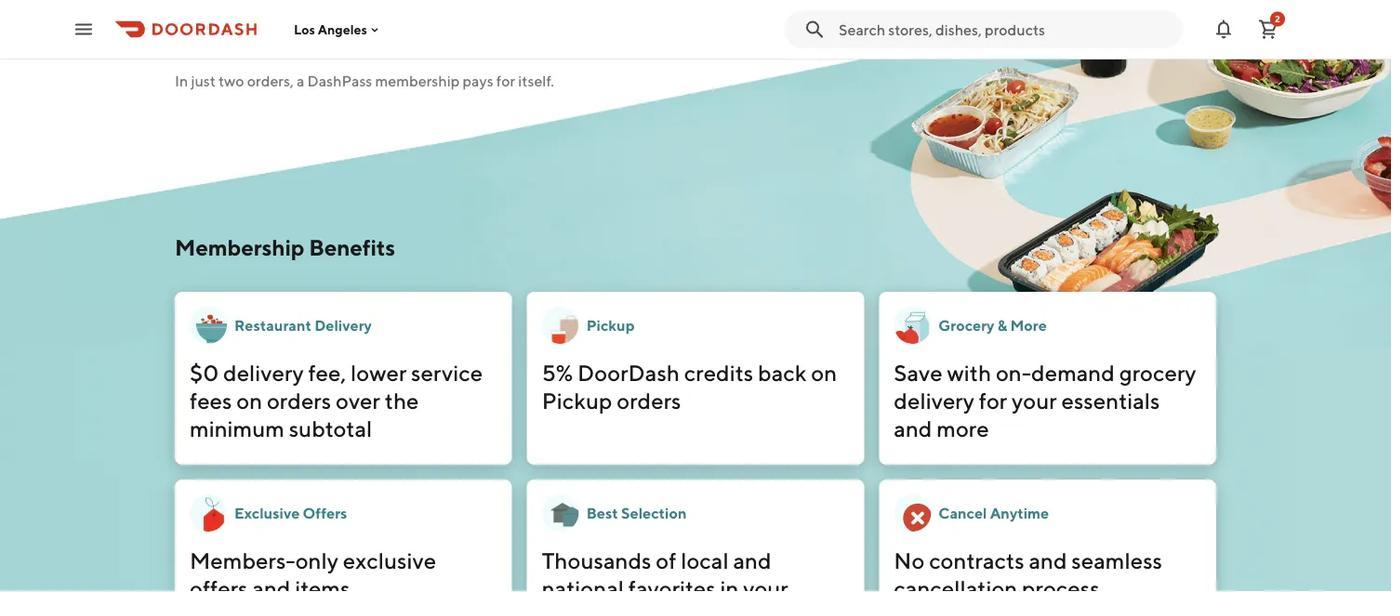 Task type: describe. For each thing, give the bounding box(es) containing it.
1 items, open order cart image
[[1257, 18, 1280, 40]]

itself.
[[518, 72, 554, 90]]

save
[[894, 359, 943, 386]]

on inside the $0 delivery fee, lower service fees on orders over the minimum subtotal
[[236, 387, 262, 414]]

fees
[[190, 387, 232, 414]]

delivery
[[314, 317, 372, 334]]

for for the
[[340, 11, 388, 55]]

best
[[587, 505, 618, 522]]

more
[[937, 415, 989, 442]]

in just two orders, a dashpass membership pays for itself.
[[175, 72, 554, 90]]

the best of your neighborhood, delivered for less
[[175, 0, 700, 55]]

over
[[336, 387, 380, 414]]

restaurant delivery
[[234, 317, 372, 334]]

members-only exclusive offers and items
[[190, 547, 436, 592]]

angeles
[[318, 22, 367, 37]]

pays
[[463, 72, 493, 90]]

of inside the best of your neighborhood, delivered for less
[[327, 0, 362, 11]]

2
[[1275, 13, 1281, 24]]

restaurant
[[234, 317, 311, 334]]

no contracts and seamless cancellation process
[[894, 547, 1163, 592]]

orders inside the $0 delivery fee, lower service fees on orders over the minimum subtotal
[[267, 387, 331, 414]]

thousands
[[542, 547, 651, 574]]

and inside members-only exclusive offers and items
[[252, 575, 291, 592]]

the
[[175, 0, 239, 11]]

offers
[[303, 505, 347, 522]]

1 vertical spatial for
[[496, 72, 515, 90]]

less
[[395, 11, 458, 55]]

your inside save with on-demand grocery delivery for your essentials and more
[[1012, 387, 1057, 414]]

thousands of local and national favorites in you
[[542, 547, 788, 592]]

subtotal
[[289, 415, 372, 442]]

in
[[720, 575, 739, 592]]

grocery
[[939, 317, 995, 334]]

$0
[[190, 359, 219, 386]]

membership
[[375, 72, 460, 90]]

favorites
[[628, 575, 716, 592]]

on-
[[996, 359, 1031, 386]]

delivered
[[175, 11, 333, 55]]

0 vertical spatial pickup
[[587, 317, 635, 334]]

your inside the best of your neighborhood, delivered for less
[[369, 0, 444, 11]]

dashpass
[[307, 72, 372, 90]]

the
[[385, 387, 419, 414]]

grocery
[[1119, 359, 1196, 386]]

local
[[681, 547, 729, 574]]

cancellation
[[894, 575, 1018, 592]]

los angeles button
[[294, 22, 382, 37]]

essentials
[[1062, 387, 1160, 414]]

for for save
[[979, 387, 1007, 414]]

orders,
[[247, 72, 294, 90]]

&
[[998, 317, 1007, 334]]

service
[[411, 359, 483, 386]]

only
[[295, 547, 338, 574]]

contracts
[[929, 547, 1025, 574]]

best
[[246, 0, 320, 11]]



Task type: locate. For each thing, give the bounding box(es) containing it.
delivery inside save with on-demand grocery delivery for your essentials and more
[[894, 387, 975, 414]]

2 button
[[1250, 11, 1287, 48]]

pickup inside 5% doordash credits back on pickup orders
[[542, 387, 612, 414]]

delivery down restaurant
[[223, 359, 304, 386]]

more
[[1010, 317, 1047, 334]]

national
[[542, 575, 624, 592]]

with
[[947, 359, 991, 386]]

delivery inside the $0 delivery fee, lower service fees on orders over the minimum subtotal
[[223, 359, 304, 386]]

5%
[[542, 359, 573, 386]]

best selection
[[587, 505, 687, 522]]

delivery down save
[[894, 387, 975, 414]]

1 horizontal spatial orders
[[617, 387, 681, 414]]

1 horizontal spatial your
[[1012, 387, 1057, 414]]

0 horizontal spatial for
[[340, 11, 388, 55]]

and up process
[[1029, 547, 1067, 574]]

0 vertical spatial your
[[369, 0, 444, 11]]

open menu image
[[73, 18, 95, 40]]

0 vertical spatial of
[[327, 0, 362, 11]]

$0 delivery fee, lower service fees on orders over the minimum subtotal
[[190, 359, 483, 442]]

1 horizontal spatial on
[[811, 359, 837, 386]]

on
[[811, 359, 837, 386], [236, 387, 262, 414]]

1 vertical spatial your
[[1012, 387, 1057, 414]]

and inside save with on-demand grocery delivery for your essentials and more
[[894, 415, 932, 442]]

membership
[[175, 234, 305, 260]]

for up "in just two orders, a dashpass membership pays for itself."
[[340, 11, 388, 55]]

1 horizontal spatial for
[[496, 72, 515, 90]]

for right pays
[[496, 72, 515, 90]]

membership benefits
[[175, 234, 395, 260]]

pickup
[[587, 317, 635, 334], [542, 387, 612, 414]]

benefits
[[309, 234, 395, 260]]

orders inside 5% doordash credits back on pickup orders
[[617, 387, 681, 414]]

0 horizontal spatial of
[[327, 0, 362, 11]]

0 horizontal spatial your
[[369, 0, 444, 11]]

for inside save with on-demand grocery delivery for your essentials and more
[[979, 387, 1007, 414]]

no
[[894, 547, 925, 574]]

for down on-
[[979, 387, 1007, 414]]

of
[[327, 0, 362, 11], [656, 547, 676, 574]]

grocery & more
[[939, 317, 1047, 334]]

on right the back
[[811, 359, 837, 386]]

and
[[894, 415, 932, 442], [733, 547, 772, 574], [1029, 547, 1067, 574], [252, 575, 291, 592]]

credits
[[684, 359, 754, 386]]

a
[[297, 72, 304, 90]]

5% doordash credits back on pickup orders
[[542, 359, 837, 414]]

lower
[[351, 359, 407, 386]]

orders
[[267, 387, 331, 414], [617, 387, 681, 414]]

offers
[[190, 575, 248, 592]]

0 vertical spatial on
[[811, 359, 837, 386]]

1 vertical spatial of
[[656, 547, 676, 574]]

just
[[191, 72, 216, 90]]

your
[[369, 0, 444, 11], [1012, 387, 1057, 414]]

seamless
[[1072, 547, 1163, 574]]

and inside no contracts and seamless cancellation process
[[1029, 547, 1067, 574]]

los
[[294, 22, 315, 37]]

fee,
[[308, 359, 346, 386]]

items
[[295, 575, 350, 592]]

orders down doordash
[[617, 387, 681, 414]]

minimum
[[190, 415, 284, 442]]

and left more in the bottom of the page
[[894, 415, 932, 442]]

0 horizontal spatial on
[[236, 387, 262, 414]]

demand
[[1031, 359, 1115, 386]]

Store search: begin typing to search for stores available on DoorDash text field
[[839, 19, 1172, 40]]

2 vertical spatial for
[[979, 387, 1007, 414]]

your up less
[[369, 0, 444, 11]]

neighborhood,
[[451, 0, 700, 11]]

orders down the fee,
[[267, 387, 331, 414]]

notification bell image
[[1213, 18, 1235, 40]]

exclusive
[[343, 547, 436, 574]]

members-
[[190, 547, 295, 574]]

pickup up doordash
[[587, 317, 635, 334]]

of up favorites
[[656, 547, 676, 574]]

los angeles
[[294, 22, 367, 37]]

for
[[340, 11, 388, 55], [496, 72, 515, 90], [979, 387, 1007, 414]]

on inside 5% doordash credits back on pickup orders
[[811, 359, 837, 386]]

anytime
[[990, 505, 1049, 522]]

your down on-
[[1012, 387, 1057, 414]]

pickup down 5%
[[542, 387, 612, 414]]

on up 'minimum'
[[236, 387, 262, 414]]

1 vertical spatial pickup
[[542, 387, 612, 414]]

cancel anytime
[[939, 505, 1049, 522]]

for inside the best of your neighborhood, delivered for less
[[340, 11, 388, 55]]

1 horizontal spatial delivery
[[894, 387, 975, 414]]

and up in on the bottom of page
[[733, 547, 772, 574]]

back
[[758, 359, 807, 386]]

2 horizontal spatial for
[[979, 387, 1007, 414]]

0 vertical spatial delivery
[[223, 359, 304, 386]]

doordash
[[578, 359, 680, 386]]

of up the angeles
[[327, 0, 362, 11]]

0 horizontal spatial delivery
[[223, 359, 304, 386]]

process
[[1022, 575, 1100, 592]]

0 horizontal spatial orders
[[267, 387, 331, 414]]

exclusive
[[234, 505, 300, 522]]

delivery
[[223, 359, 304, 386], [894, 387, 975, 414]]

0 vertical spatial for
[[340, 11, 388, 55]]

in
[[175, 72, 188, 90]]

1 horizontal spatial of
[[656, 547, 676, 574]]

1 vertical spatial on
[[236, 387, 262, 414]]

2 orders from the left
[[617, 387, 681, 414]]

save with on-demand grocery delivery for your essentials and more
[[894, 359, 1196, 442]]

two
[[219, 72, 244, 90]]

exclusive offers
[[234, 505, 347, 522]]

1 orders from the left
[[267, 387, 331, 414]]

of inside thousands of local and national favorites in you
[[656, 547, 676, 574]]

and inside thousands of local and national favorites in you
[[733, 547, 772, 574]]

cancel
[[939, 505, 987, 522]]

selection
[[621, 505, 687, 522]]

1 vertical spatial delivery
[[894, 387, 975, 414]]

and down 'members-'
[[252, 575, 291, 592]]



Task type: vqa. For each thing, say whether or not it's contained in the screenshot.


